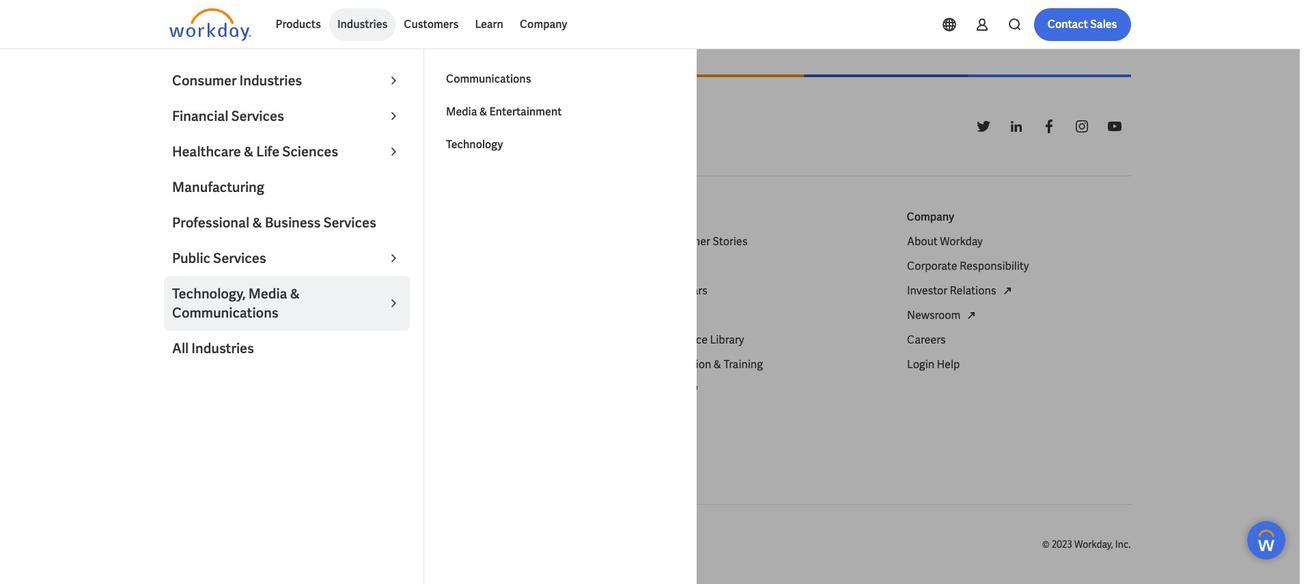 Task type: vqa. For each thing, say whether or not it's contained in the screenshot.
Public within list
yes



Task type: locate. For each thing, give the bounding box(es) containing it.
1 vertical spatial healthcare
[[415, 259, 469, 273]]

media & entertainment
[[446, 105, 562, 119]]

1 horizontal spatial media
[[446, 105, 477, 119]]

1 horizontal spatial education
[[661, 357, 711, 372]]

opens in a new tab image down relations
[[963, 307, 980, 324]]

list containing for hr
[[169, 234, 393, 471]]

0 vertical spatial communications
[[446, 72, 531, 86]]

financial services
[[172, 107, 284, 125], [415, 234, 504, 249]]

technology up more
[[415, 382, 471, 396]]

life
[[256, 143, 280, 161]]

login
[[907, 357, 934, 372]]

1 horizontal spatial financial
[[415, 234, 460, 249]]

financial services inside list
[[415, 234, 504, 249]]

1 vertical spatial media
[[248, 285, 287, 303]]

public
[[172, 249, 211, 267], [415, 333, 445, 347]]

1 horizontal spatial financial services
[[415, 234, 504, 249]]

hr
[[188, 259, 202, 273]]

1 vertical spatial technology
[[415, 382, 471, 396]]

& inside education & training link
[[713, 357, 721, 372]]

0 horizontal spatial communications
[[172, 304, 279, 322]]

1 vertical spatial company
[[907, 210, 954, 224]]

financial inside 'link'
[[415, 234, 460, 249]]

0 horizontal spatial professional & business services
[[172, 214, 376, 232]]

technology, media & communications button
[[164, 276, 410, 331]]

2 go to the homepage image from the top
[[169, 110, 251, 143]]

public up the retail
[[415, 333, 445, 347]]

industries inside the consumer industries dropdown button
[[239, 72, 302, 89]]

0 vertical spatial company
[[520, 17, 567, 31]]

go to twitter image
[[975, 118, 992, 135]]

industries right more
[[464, 407, 514, 421]]

products down manufacturing
[[169, 210, 214, 224]]

healthcare for healthcare
[[415, 259, 469, 273]]

opens in a new tab image
[[999, 283, 1015, 299]]

public inside "link"
[[415, 333, 445, 347]]

financial down consumer
[[172, 107, 228, 125]]

healthcare up "higher" on the left
[[415, 259, 469, 273]]

products inside dropdown button
[[276, 17, 321, 31]]

for hr link
[[169, 258, 202, 275]]

media down public services dropdown button
[[248, 285, 287, 303]]

0 horizontal spatial financial services
[[172, 107, 284, 125]]

0 horizontal spatial professional
[[172, 214, 249, 232]]

& up sector
[[478, 308, 486, 322]]

0 vertical spatial education
[[450, 284, 500, 298]]

for for for planning
[[169, 284, 185, 298]]

choices
[[467, 538, 502, 551]]

for hr
[[169, 259, 202, 273]]

1 vertical spatial communications
[[172, 304, 279, 322]]

1 horizontal spatial public
[[415, 333, 445, 347]]

go to the homepage image
[[169, 8, 251, 41], [169, 110, 251, 143]]

platform link
[[169, 307, 211, 324]]

investor relations
[[907, 284, 996, 298]]

1 horizontal spatial professional & business services
[[415, 308, 577, 322]]

business up public services dropdown button
[[265, 214, 321, 232]]

resource library link
[[661, 332, 744, 348]]

professional down manufacturing
[[172, 214, 249, 232]]

all
[[172, 340, 189, 357]]

healthcare inside list
[[415, 259, 469, 273]]

consumer industries
[[172, 72, 302, 89]]

learn button
[[467, 8, 512, 41]]

education down resource
[[661, 357, 711, 372]]

opens in a new tab image
[[963, 307, 980, 324], [686, 381, 702, 398]]

privacy
[[434, 538, 465, 551]]

company right learn
[[520, 17, 567, 31]]

3 list from the left
[[661, 234, 885, 398]]

public services
[[172, 249, 266, 267]]

webinars link
[[661, 283, 707, 299]]

for
[[169, 259, 185, 273], [169, 284, 185, 298]]

retail link
[[415, 357, 443, 373]]

0 vertical spatial public
[[172, 249, 211, 267]]

& for top professional & business services link
[[252, 214, 262, 232]]

public inside dropdown button
[[172, 249, 211, 267]]

your privacy choices link
[[390, 538, 502, 551]]

technology, media & communications
[[172, 285, 300, 322]]

go to instagram image
[[1074, 118, 1090, 135]]

0 vertical spatial professional & business services
[[172, 214, 376, 232]]

0 horizontal spatial products
[[169, 210, 214, 224]]

1 vertical spatial public
[[415, 333, 445, 347]]

1 list from the left
[[169, 234, 393, 471]]

& left training
[[713, 357, 721, 372]]

& down manufacturing link
[[252, 214, 262, 232]]

1 vertical spatial education
[[661, 357, 711, 372]]

contact
[[1048, 17, 1088, 31]]

for left hr
[[169, 259, 185, 273]]

opens in a new tab image down education & training link
[[686, 381, 702, 398]]

0 horizontal spatial public
[[172, 249, 211, 267]]

services inside 'dropdown button'
[[231, 107, 284, 125]]

professional & business services inside list
[[415, 308, 577, 322]]

professional & business services down manufacturing link
[[172, 214, 376, 232]]

1 horizontal spatial products
[[276, 17, 321, 31]]

industries right all
[[191, 340, 254, 357]]

communications inside communications link
[[446, 72, 531, 86]]

services for public services dropdown button
[[213, 249, 266, 267]]

technology link
[[438, 128, 684, 161], [415, 381, 471, 398]]

industries right products dropdown button
[[337, 17, 388, 31]]

industries up financial services 'dropdown button'
[[239, 72, 302, 89]]

resource
[[661, 333, 707, 347]]

list containing about workday
[[907, 234, 1131, 373]]

healthcare & life sciences
[[172, 143, 338, 161]]

1 vertical spatial financial services
[[415, 234, 504, 249]]

& inside healthcare & life sciences dropdown button
[[244, 143, 254, 161]]

all industries link
[[164, 331, 410, 366]]

1 horizontal spatial professional & business services link
[[415, 307, 577, 324]]

1 horizontal spatial communications
[[446, 72, 531, 86]]

login help link
[[907, 357, 960, 373]]

sales
[[1090, 17, 1117, 31]]

list for industries
[[415, 234, 639, 422]]

media & entertainment link
[[438, 96, 684, 128]]

financial services link
[[415, 234, 504, 250]]

products up the consumer industries dropdown button
[[276, 17, 321, 31]]

0 vertical spatial workday
[[940, 234, 983, 249]]

financial services up healthcare link
[[415, 234, 504, 249]]

financial services down consumer industries
[[172, 107, 284, 125]]

communications
[[446, 72, 531, 86], [172, 304, 279, 322]]

workday,
[[1074, 538, 1113, 551]]

2023
[[1052, 538, 1072, 551]]

& inside media & entertainment link
[[479, 105, 487, 119]]

1 vertical spatial professional
[[415, 308, 476, 322]]

workday
[[940, 234, 983, 249], [193, 333, 235, 347]]

0 horizontal spatial financial
[[172, 107, 228, 125]]

communications up media & entertainment at the top left of the page
[[446, 72, 531, 86]]

0 horizontal spatial opens in a new tab image
[[686, 381, 702, 398]]

0 horizontal spatial media
[[248, 285, 287, 303]]

0 vertical spatial financial services
[[172, 107, 284, 125]]

& left life
[[244, 143, 254, 161]]

professional up the public sector
[[415, 308, 476, 322]]

1 horizontal spatial opens in a new tab image
[[963, 307, 980, 324]]

0 vertical spatial products
[[276, 17, 321, 31]]

list item
[[169, 234, 393, 258], [661, 258, 885, 283], [661, 307, 885, 332]]

1 vertical spatial technology link
[[415, 381, 471, 398]]

public for public sector
[[415, 333, 445, 347]]

technology inside list
[[415, 382, 471, 396]]

0 vertical spatial media
[[446, 105, 477, 119]]

go to the homepage image down consumer
[[169, 110, 251, 143]]

more
[[436, 407, 462, 421]]

workday down platform "link"
[[193, 333, 235, 347]]

2 list from the left
[[415, 234, 639, 422]]

1 vertical spatial go to the homepage image
[[169, 110, 251, 143]]

& down public services dropdown button
[[290, 285, 300, 303]]

resource library
[[661, 333, 744, 347]]

financial up healthcare link
[[415, 234, 460, 249]]

& left 'entertainment' on the top
[[479, 105, 487, 119]]

professional & business services for top professional & business services link
[[172, 214, 376, 232]]

newsroom link
[[907, 307, 980, 324]]

business
[[265, 214, 321, 232], [488, 308, 533, 322]]

0 vertical spatial technology link
[[438, 128, 684, 161]]

&
[[479, 105, 487, 119], [244, 143, 254, 161], [252, 214, 262, 232], [290, 285, 300, 303], [478, 308, 486, 322], [713, 357, 721, 372]]

planning
[[188, 284, 231, 298]]

company up 'about'
[[907, 210, 954, 224]]

public for public services
[[172, 249, 211, 267]]

2 for from the top
[[169, 284, 185, 298]]

relations
[[950, 284, 996, 298]]

education down healthcare link
[[450, 284, 500, 298]]

professional & business services link
[[164, 205, 410, 240], [415, 307, 577, 324]]

1 horizontal spatial healthcare
[[415, 259, 469, 273]]

professional & business services up sector
[[415, 308, 577, 322]]

list item down stories
[[661, 258, 885, 283]]

0 vertical spatial professional
[[172, 214, 249, 232]]

technology down media & entertainment at the top left of the page
[[446, 137, 503, 152]]

industries
[[337, 17, 388, 31], [239, 72, 302, 89], [415, 210, 465, 224], [191, 340, 254, 357], [464, 407, 514, 421]]

0 horizontal spatial education
[[450, 284, 500, 298]]

services
[[231, 107, 284, 125], [323, 214, 376, 232], [462, 234, 504, 249], [213, 249, 266, 267], [535, 308, 577, 322]]

professional
[[172, 214, 249, 232], [415, 308, 476, 322]]

company
[[520, 17, 567, 31], [907, 210, 954, 224]]

services inside dropdown button
[[213, 249, 266, 267]]

1 vertical spatial workday
[[193, 333, 235, 347]]

financial services for financial services 'dropdown button'
[[172, 107, 284, 125]]

list
[[169, 234, 393, 471], [415, 234, 639, 422], [661, 234, 885, 398], [907, 234, 1131, 373]]

financial
[[172, 107, 228, 125], [415, 234, 460, 249]]

public up for planning
[[172, 249, 211, 267]]

1 vertical spatial financial
[[415, 234, 460, 249]]

1 vertical spatial for
[[169, 284, 185, 298]]

healthcare inside dropdown button
[[172, 143, 241, 161]]

customer
[[661, 234, 710, 249]]

retail
[[415, 357, 443, 372]]

for down for hr link
[[169, 284, 185, 298]]

1 go to the homepage image from the top
[[169, 8, 251, 41]]

services inside 'link'
[[462, 234, 504, 249]]

industries inside see more industries link
[[464, 407, 514, 421]]

0 horizontal spatial workday
[[193, 333, 235, 347]]

1 horizontal spatial company
[[907, 210, 954, 224]]

0 vertical spatial technology
[[446, 137, 503, 152]]

& for media & entertainment link
[[479, 105, 487, 119]]

0 vertical spatial business
[[265, 214, 321, 232]]

professional & business services
[[172, 214, 376, 232], [415, 308, 577, 322]]

financial for financial services 'dropdown button'
[[172, 107, 228, 125]]

education & training link
[[661, 357, 763, 373]]

all industries
[[172, 340, 254, 357]]

products
[[276, 17, 321, 31], [169, 210, 214, 224]]

media left 'entertainment' on the top
[[446, 105, 477, 119]]

1 vertical spatial opens in a new tab image
[[686, 381, 702, 398]]

technology link down 'entertainment' on the top
[[438, 128, 684, 161]]

industries inside industries dropdown button
[[337, 17, 388, 31]]

1 horizontal spatial workday
[[940, 234, 983, 249]]

1 vertical spatial professional & business services
[[415, 308, 577, 322]]

0 vertical spatial for
[[169, 259, 185, 273]]

list for products
[[169, 234, 393, 471]]

1 for from the top
[[169, 259, 185, 273]]

financial services inside 'dropdown button'
[[172, 107, 284, 125]]

list containing financial services
[[415, 234, 639, 422]]

1 vertical spatial business
[[488, 308, 533, 322]]

0 vertical spatial financial
[[172, 107, 228, 125]]

0 horizontal spatial company
[[520, 17, 567, 31]]

workday up corporate responsibility
[[940, 234, 983, 249]]

4 list from the left
[[907, 234, 1131, 373]]

technology link up more
[[415, 381, 471, 398]]

education & training
[[661, 357, 763, 372]]

0 horizontal spatial professional & business services link
[[164, 205, 410, 240]]

services for financial services 'dropdown button'
[[231, 107, 284, 125]]

healthcare
[[172, 143, 241, 161], [415, 259, 469, 273]]

communications down technology,
[[172, 304, 279, 322]]

0 vertical spatial healthcare
[[172, 143, 241, 161]]

customer stories
[[661, 234, 747, 249]]

0 vertical spatial go to the homepage image
[[169, 8, 251, 41]]

0 horizontal spatial healthcare
[[172, 143, 241, 161]]

list containing customer stories
[[661, 234, 885, 398]]

financial inside 'dropdown button'
[[172, 107, 228, 125]]

healthcare up manufacturing
[[172, 143, 241, 161]]

go to the homepage image up consumer
[[169, 8, 251, 41]]

business down higher education link
[[488, 308, 533, 322]]

contact sales
[[1048, 17, 1117, 31]]

technology
[[446, 137, 503, 152], [415, 382, 471, 396]]



Task type: describe. For each thing, give the bounding box(es) containing it.
public sector link
[[415, 332, 480, 348]]

technology for topmost technology link
[[446, 137, 503, 152]]

investor
[[907, 284, 947, 298]]

professional & business services for professional & business services link to the bottom
[[415, 308, 577, 322]]

list item up library
[[661, 307, 885, 332]]

inc.
[[1115, 538, 1131, 551]]

industries inside all industries link
[[191, 340, 254, 357]]

entertainment
[[489, 105, 562, 119]]

higher education link
[[415, 283, 500, 299]]

technology for the bottom technology link
[[415, 382, 471, 396]]

for planning link
[[169, 283, 231, 299]]

your privacy choices
[[412, 538, 502, 551]]

communications link
[[438, 63, 684, 96]]

1 vertical spatial professional & business services link
[[415, 307, 577, 324]]

list item up technology, media & communications dropdown button
[[169, 234, 393, 258]]

healthcare for healthcare & life sciences
[[172, 143, 241, 161]]

industries up financial services 'link'
[[415, 210, 465, 224]]

financial services for financial services 'link'
[[415, 234, 504, 249]]

0 vertical spatial professional & business services link
[[164, 205, 410, 240]]

technology,
[[172, 285, 246, 303]]

education inside higher education link
[[450, 284, 500, 298]]

& inside technology, media & communications
[[290, 285, 300, 303]]

products button
[[267, 8, 329, 41]]

corporate
[[907, 259, 957, 273]]

manufacturing
[[172, 178, 264, 196]]

learn
[[475, 17, 503, 31]]

©
[[1042, 538, 1050, 551]]

healthcare link
[[415, 258, 469, 275]]

go to linkedin image
[[1008, 118, 1024, 135]]

healthcare & life sciences button
[[164, 134, 410, 169]]

sciences
[[282, 143, 338, 161]]

webinars
[[661, 284, 707, 298]]

careers
[[907, 333, 946, 347]]

about workday link
[[907, 234, 983, 250]]

financial for financial services 'link'
[[415, 234, 460, 249]]

responsibility
[[959, 259, 1029, 273]]

customer stories link
[[661, 234, 747, 250]]

why workday link
[[169, 332, 235, 348]]

higher education
[[415, 284, 500, 298]]

your
[[412, 538, 432, 551]]

stories
[[712, 234, 747, 249]]

list for company
[[907, 234, 1131, 373]]

library
[[710, 333, 744, 347]]

for planning
[[169, 284, 231, 298]]

1 horizontal spatial professional
[[415, 308, 476, 322]]

why workday
[[169, 333, 235, 347]]

see more industries link
[[415, 406, 514, 422]]

about workday
[[907, 234, 983, 249]]

& for education & training link
[[713, 357, 721, 372]]

financial services button
[[164, 98, 410, 134]]

customers button
[[396, 8, 467, 41]]

& for healthcare & life sciences dropdown button
[[244, 143, 254, 161]]

education inside education & training link
[[661, 357, 711, 372]]

about
[[907, 234, 938, 249]]

sector
[[448, 333, 480, 347]]

go to youtube image
[[1106, 118, 1123, 135]]

workday for why workday
[[193, 333, 235, 347]]

company button
[[512, 8, 576, 41]]

login help
[[907, 357, 960, 372]]

public sector
[[415, 333, 480, 347]]

platform
[[169, 308, 211, 322]]

1 horizontal spatial business
[[488, 308, 533, 322]]

& for professional & business services link to the bottom
[[478, 308, 486, 322]]

customers
[[404, 17, 459, 31]]

investor relations link
[[907, 283, 1015, 299]]

0 vertical spatial opens in a new tab image
[[963, 307, 980, 324]]

contact sales link
[[1034, 8, 1131, 41]]

training
[[723, 357, 763, 372]]

corporate responsibility
[[907, 259, 1029, 273]]

consumer
[[172, 72, 237, 89]]

see
[[415, 407, 434, 421]]

manufacturing link
[[164, 169, 410, 205]]

© 2023 workday, inc.
[[1042, 538, 1131, 551]]

0 horizontal spatial business
[[265, 214, 321, 232]]

workday for about workday
[[940, 234, 983, 249]]

see more industries
[[415, 407, 514, 421]]

corporate responsibility link
[[907, 258, 1029, 275]]

industries button
[[329, 8, 396, 41]]

newsroom
[[907, 308, 960, 322]]

for for for hr
[[169, 259, 185, 273]]

public services button
[[164, 240, 410, 276]]

company inside dropdown button
[[520, 17, 567, 31]]

higher
[[415, 284, 448, 298]]

consumer industries button
[[164, 63, 410, 98]]

go to facebook image
[[1041, 118, 1057, 135]]

1 vertical spatial products
[[169, 210, 214, 224]]

careers link
[[907, 332, 946, 348]]

media inside technology, media & communications
[[248, 285, 287, 303]]

services for financial services 'link'
[[462, 234, 504, 249]]

communications inside technology, media & communications
[[172, 304, 279, 322]]

help
[[937, 357, 960, 372]]

why
[[169, 333, 190, 347]]



